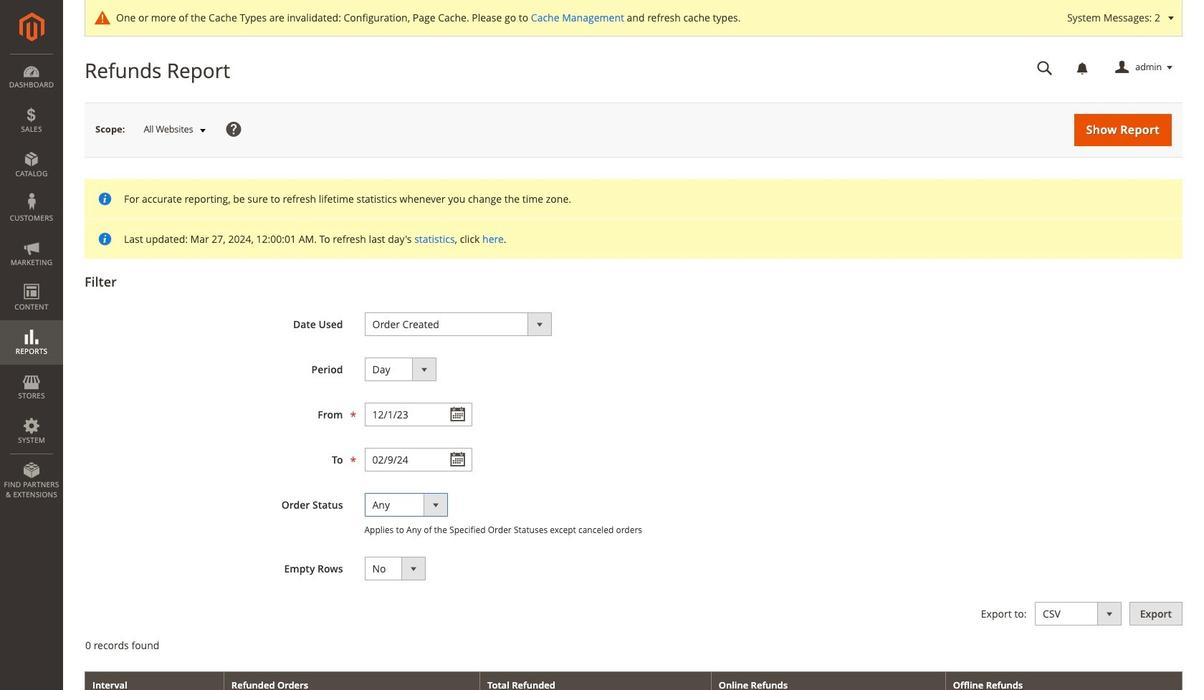 Task type: vqa. For each thing, say whether or not it's contained in the screenshot.
text field
yes



Task type: locate. For each thing, give the bounding box(es) containing it.
None text field
[[364, 403, 472, 426]]

magento admin panel image
[[19, 12, 44, 42]]

menu bar
[[0, 54, 63, 507]]

None text field
[[1027, 55, 1063, 80], [364, 448, 472, 472], [1027, 55, 1063, 80], [364, 448, 472, 472]]



